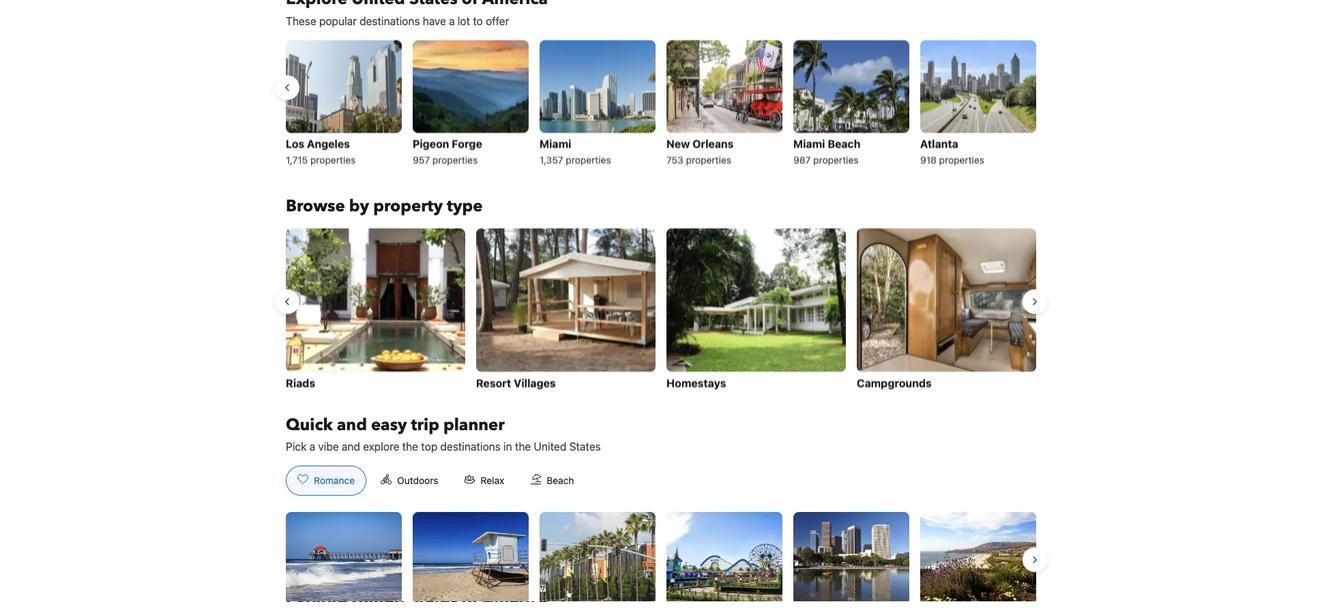 Task type: locate. For each thing, give the bounding box(es) containing it.
these popular destinations have a lot to offer
[[286, 14, 509, 27]]

0 horizontal spatial a
[[310, 440, 315, 453]]

properties
[[311, 154, 356, 165], [433, 154, 478, 165], [566, 154, 611, 165], [686, 154, 732, 165], [814, 154, 859, 165], [940, 154, 985, 165]]

2 vertical spatial region
[[275, 507, 1048, 603]]

properties inside miami beach 987 properties
[[814, 154, 859, 165]]

0 vertical spatial destinations
[[360, 14, 420, 27]]

a left lot
[[449, 14, 455, 27]]

1 vertical spatial destinations
[[440, 440, 501, 453]]

trip
[[411, 414, 439, 436]]

popular
[[319, 14, 357, 27]]

1 horizontal spatial beach
[[828, 137, 861, 150]]

riads link
[[286, 228, 465, 392]]

1 horizontal spatial destinations
[[440, 440, 501, 453]]

relax button
[[453, 466, 516, 496]]

new orleans 753 properties
[[667, 137, 734, 165]]

homestays
[[667, 376, 726, 389]]

browse
[[286, 195, 345, 218]]

1,357
[[540, 154, 563, 165]]

properties down forge
[[433, 154, 478, 165]]

region
[[275, 34, 1048, 174], [275, 223, 1048, 398], [275, 507, 1048, 603]]

1 vertical spatial a
[[310, 440, 315, 453]]

3 properties from the left
[[566, 154, 611, 165]]

resort villages link
[[476, 228, 656, 392]]

1 horizontal spatial miami
[[794, 137, 825, 150]]

2 miami from the left
[[794, 137, 825, 150]]

the
[[402, 440, 418, 453], [515, 440, 531, 453]]

properties inside pigeon forge 957 properties
[[433, 154, 478, 165]]

1 vertical spatial and
[[342, 440, 360, 453]]

miami beach 987 properties
[[794, 137, 861, 165]]

and
[[337, 414, 367, 436], [342, 440, 360, 453]]

properties inside los angeles 1,715 properties
[[311, 154, 356, 165]]

easy
[[371, 414, 407, 436]]

destinations down planner
[[440, 440, 501, 453]]

properties inside 'new orleans 753 properties'
[[686, 154, 732, 165]]

6 properties from the left
[[940, 154, 985, 165]]

918
[[921, 154, 937, 165]]

and up vibe
[[337, 414, 367, 436]]

0 vertical spatial a
[[449, 14, 455, 27]]

0 horizontal spatial miami
[[540, 137, 572, 150]]

0 horizontal spatial beach
[[547, 475, 574, 487]]

1 miami from the left
[[540, 137, 572, 150]]

destinations left have at the left of page
[[360, 14, 420, 27]]

beach inside miami beach 987 properties
[[828, 137, 861, 150]]

1 horizontal spatial the
[[515, 440, 531, 453]]

to
[[473, 14, 483, 27]]

5 properties from the left
[[814, 154, 859, 165]]

miami up "987"
[[794, 137, 825, 150]]

2 the from the left
[[515, 440, 531, 453]]

and right vibe
[[342, 440, 360, 453]]

tab list
[[275, 466, 597, 497]]

relax
[[481, 475, 505, 487]]

new
[[667, 137, 690, 150]]

miami inside miami 1,357 properties
[[540, 137, 572, 150]]

1 properties from the left
[[311, 154, 356, 165]]

1 vertical spatial region
[[275, 223, 1048, 398]]

properties for miami
[[814, 154, 859, 165]]

vibe
[[318, 440, 339, 453]]

miami
[[540, 137, 572, 150], [794, 137, 825, 150]]

the right in
[[515, 440, 531, 453]]

by
[[349, 195, 369, 218]]

1 region from the top
[[275, 34, 1048, 174]]

angeles
[[307, 137, 350, 150]]

properties down angeles
[[311, 154, 356, 165]]

0 horizontal spatial the
[[402, 440, 418, 453]]

beach button
[[519, 466, 586, 496]]

miami inside miami beach 987 properties
[[794, 137, 825, 150]]

properties right "987"
[[814, 154, 859, 165]]

2 properties from the left
[[433, 154, 478, 165]]

4 properties from the left
[[686, 154, 732, 165]]

0 horizontal spatial destinations
[[360, 14, 420, 27]]

destinations inside quick and easy trip planner pick a vibe and explore the top destinations in the united states
[[440, 440, 501, 453]]

987
[[794, 154, 811, 165]]

0 vertical spatial region
[[275, 34, 1048, 174]]

1 horizontal spatial a
[[449, 14, 455, 27]]

1,715
[[286, 154, 308, 165]]

1 vertical spatial beach
[[547, 475, 574, 487]]

atlanta 918 properties
[[921, 137, 985, 165]]

riads
[[286, 376, 315, 389]]

0 vertical spatial beach
[[828, 137, 861, 150]]

2 region from the top
[[275, 223, 1048, 398]]

properties right "1,357"
[[566, 154, 611, 165]]

properties down orleans
[[686, 154, 732, 165]]

miami up "1,357"
[[540, 137, 572, 150]]

beach
[[828, 137, 861, 150], [547, 475, 574, 487]]

3 region from the top
[[275, 507, 1048, 603]]

957
[[413, 154, 430, 165]]

homestays link
[[667, 228, 846, 392]]

a
[[449, 14, 455, 27], [310, 440, 315, 453]]

pick
[[286, 440, 307, 453]]

these
[[286, 14, 316, 27]]

forge
[[452, 137, 482, 150]]

miami 1,357 properties
[[540, 137, 611, 165]]

properties down atlanta
[[940, 154, 985, 165]]

destinations
[[360, 14, 420, 27], [440, 440, 501, 453]]

the left top
[[402, 440, 418, 453]]

outdoors
[[397, 475, 438, 487]]

miami for beach
[[794, 137, 825, 150]]

a left vibe
[[310, 440, 315, 453]]



Task type: vqa. For each thing, say whether or not it's contained in the screenshot.
Black
no



Task type: describe. For each thing, give the bounding box(es) containing it.
quick and easy trip planner pick a vibe and explore the top destinations in the united states
[[286, 414, 601, 453]]

tab list containing romance
[[275, 466, 597, 497]]

romance
[[314, 475, 355, 487]]

planner
[[444, 414, 505, 436]]

1 the from the left
[[402, 440, 418, 453]]

resort
[[476, 376, 511, 389]]

campgrounds
[[857, 376, 932, 389]]

properties for new
[[686, 154, 732, 165]]

offer
[[486, 14, 509, 27]]

browse by property type
[[286, 195, 483, 218]]

753
[[667, 154, 684, 165]]

los
[[286, 137, 304, 150]]

beach inside beach button
[[547, 475, 574, 487]]

orleans
[[693, 137, 734, 150]]

miami for 1,357
[[540, 137, 572, 150]]

have
[[423, 14, 446, 27]]

property
[[373, 195, 443, 218]]

top
[[421, 440, 438, 453]]

region containing los angeles
[[275, 34, 1048, 174]]

properties inside atlanta 918 properties
[[940, 154, 985, 165]]

united
[[534, 440, 567, 453]]

outdoors button
[[369, 466, 450, 496]]

properties for pigeon
[[433, 154, 478, 165]]

los angeles 1,715 properties
[[286, 137, 356, 165]]

a inside quick and easy trip planner pick a vibe and explore the top destinations in the united states
[[310, 440, 315, 453]]

properties for los
[[311, 154, 356, 165]]

campgrounds link
[[857, 228, 1037, 392]]

quick
[[286, 414, 333, 436]]

type
[[447, 195, 483, 218]]

0 vertical spatial and
[[337, 414, 367, 436]]

romance button
[[286, 466, 367, 496]]

explore
[[363, 440, 400, 453]]

atlanta
[[921, 137, 959, 150]]

resort villages
[[476, 376, 556, 389]]

states
[[570, 440, 601, 453]]

pigeon forge 957 properties
[[413, 137, 482, 165]]

lot
[[458, 14, 470, 27]]

in
[[504, 440, 512, 453]]

villages
[[514, 376, 556, 389]]

pigeon
[[413, 137, 449, 150]]

properties inside miami 1,357 properties
[[566, 154, 611, 165]]

region containing riads
[[275, 223, 1048, 398]]



